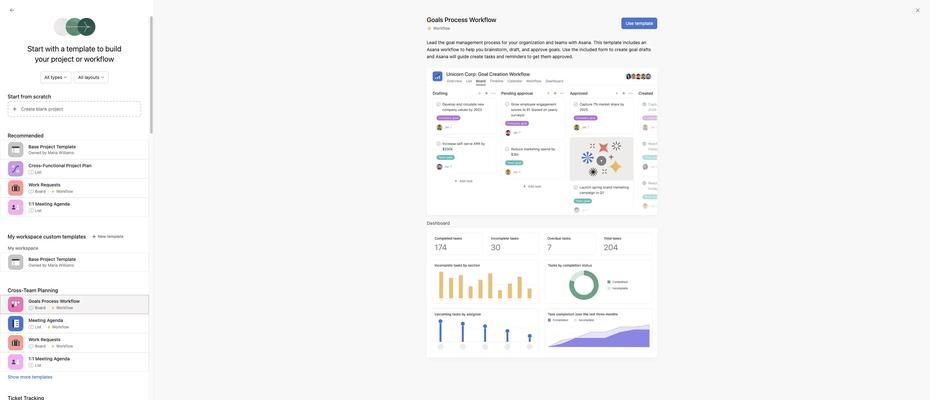 Task type: describe. For each thing, give the bounding box(es) containing it.
project inside 'start with a template to build your project or workflow'
[[51, 54, 74, 63]]

goals for goals process workflow
[[28, 299, 40, 304]]

insights element
[[0, 58, 77, 102]]

due
[[596, 181, 603, 186]]

parent goals
[[571, 206, 594, 210]]

all layouts
[[78, 75, 99, 80]]

drafts
[[639, 47, 651, 52]]

agenda for cross-team planning
[[54, 356, 70, 362]]

goals for goals process workflow
[[427, 16, 443, 23]]

ui design project link
[[4, 177, 73, 188]]

connect a sub-goal button
[[402, 244, 458, 256]]

with inside lead the goal management process for your organization and teams with asana. this template includes an asana workflow to help you brainstorm, draft, and approve goals. use the included form to create goal drafts and asana will guide create tasks and reminders to get them approved.
[[568, 40, 577, 45]]

template for template icon
[[56, 144, 76, 150]]

accountable team
[[571, 121, 608, 126]]

owner
[[581, 97, 594, 102]]

workflow for work requests icon
[[56, 189, 73, 194]]

included
[[579, 47, 597, 52]]

starred element
[[0, 102, 77, 135]]

period
[[581, 158, 593, 163]]

agenda for recommended
[[54, 201, 70, 207]]

ui design project
[[17, 180, 52, 185]]

workflow for the meeting agenda icon
[[52, 325, 69, 330]]

base project template
[[17, 200, 63, 206]]

functional
[[31, 159, 51, 165]]

1
[[529, 135, 531, 140]]

create
[[21, 106, 35, 112]]

all layouts button
[[74, 72, 109, 83]]

project up stories
[[38, 180, 52, 185]]

blank
[[36, 106, 47, 112]]

goals process workflow image
[[12, 301, 20, 309]]

you
[[476, 47, 483, 52]]

list for 1:1 meeting agenda icon related to recommended
[[35, 208, 41, 213]]

set
[[571, 181, 577, 186]]

1 vertical spatial agenda
[[47, 318, 63, 323]]

template image
[[12, 146, 20, 154]]

show more templates
[[8, 375, 52, 380]]

update
[[467, 233, 482, 238]]

draft,
[[509, 47, 521, 52]]

my first portfolio link
[[4, 167, 73, 177]]

owned for template image
[[28, 263, 41, 268]]

connect a sub-goal
[[413, 247, 453, 253]]

teams
[[555, 40, 567, 45]]

all types button
[[40, 72, 72, 83]]

inbox link
[[4, 40, 73, 50]]

this goal
[[590, 82, 614, 89]]

1:1 up show more templates
[[28, 356, 34, 362]]

goal down includes on the top right of the page
[[629, 47, 638, 52]]

goals process workflow
[[427, 16, 496, 23]]

use for use template
[[626, 20, 634, 26]]

meeting for recommended
[[35, 201, 52, 207]]

cross-functional project plan link
[[4, 157, 77, 167]]

project for blank
[[48, 106, 63, 112]]

goal up workflow
[[446, 40, 455, 45]]

goal's
[[492, 233, 504, 238]]

send feedback
[[571, 232, 598, 237]]

go back image
[[10, 8, 15, 13]]

create blank project
[[21, 106, 63, 112]]

workflow
[[441, 47, 459, 52]]

team
[[598, 121, 608, 126]]

by for template icon
[[42, 151, 47, 155]]

cross- for functional
[[28, 163, 43, 168]]

1:1 meeting agenda for recommended
[[28, 201, 70, 207]]

requests for recommended
[[41, 182, 60, 187]]

q4
[[57, 190, 63, 195]]

owned for template icon
[[28, 151, 41, 155]]

1 button
[[527, 134, 539, 142]]

base project template link
[[4, 198, 73, 208]]

to inside 'start with a template to build your project or workflow'
[[97, 44, 104, 53]]

automatically
[[439, 233, 466, 238]]

to right form
[[609, 47, 613, 52]]

a for set a custom due date
[[578, 181, 581, 186]]

lead
[[427, 40, 437, 45]]

on
[[474, 357, 479, 362]]

my for my workspace custom templates
[[8, 234, 15, 240]]

williams for template icon
[[59, 151, 74, 155]]

all for all layouts
[[78, 75, 83, 80]]

meeting for cross-team planning
[[35, 356, 52, 362]]

template inside new template button
[[107, 234, 123, 239]]

inbox
[[17, 42, 28, 48]]

-
[[54, 190, 56, 195]]

hide sidebar image
[[8, 5, 13, 10]]

tasks
[[484, 54, 495, 59]]

all types
[[44, 75, 62, 80]]

work requests for recommended
[[28, 182, 60, 187]]

stories
[[38, 190, 53, 195]]

parent
[[597, 214, 609, 219]]

cross-functional project plan image
[[12, 165, 20, 173]]

sub- inside button
[[435, 247, 445, 253]]

meeting agenda
[[28, 318, 63, 323]]

my workspace
[[8, 246, 38, 251]]

connect for connect a sub-goal
[[413, 247, 430, 253]]

lead the goal management process for your organization and teams with asana. this template includes an asana workflow to help you brainstorm, draft, and approve goals. use the included form to create goal drafts and asana will guide create tasks and reminders to get them approved.
[[427, 40, 651, 59]]

design
[[22, 180, 37, 185]]

2 board from the top
[[35, 306, 46, 310]]

team planning
[[23, 288, 58, 294]]

meeting agenda image
[[12, 320, 20, 328]]

customer stories - q4 link
[[4, 188, 73, 198]]

maria inside starred element
[[47, 116, 58, 121]]

on track
[[474, 357, 489, 362]]

them
[[541, 54, 551, 59]]

terryturtle85 / maria 1:1 for projects
[[17, 149, 65, 154]]

to up guide
[[460, 47, 465, 52]]

list for 1:1 meeting agenda icon corresponding to cross-team planning
[[35, 363, 41, 368]]

base project template owned by maria williams for template icon
[[28, 144, 76, 155]]

plan
[[82, 163, 91, 168]]

to left get
[[527, 54, 532, 59]]

terryturtle85 for projects
[[17, 149, 43, 154]]

goals for goals
[[17, 93, 28, 98]]

update button
[[524, 80, 547, 91]]

1 vertical spatial create
[[470, 54, 483, 59]]

will
[[450, 54, 456, 59]]

my first portfolio
[[17, 169, 51, 175]]

functional
[[43, 163, 65, 168]]

progress.
[[505, 233, 525, 238]]

about this goal
[[571, 82, 614, 89]]

template inside projects element
[[44, 200, 63, 206]]

cross- for functional
[[17, 159, 31, 165]]

cross-functional project plan
[[28, 163, 91, 168]]

update
[[528, 83, 543, 88]]

team
[[8, 212, 19, 218]]

starred
[[8, 105, 24, 110]]

goals for use sub-goals to automatically update this goal's progress.
[[421, 233, 432, 238]]

0 vertical spatial create
[[615, 47, 628, 52]]

project down my workspace custom templates
[[40, 257, 55, 262]]

project down customer stories - q4 'link'
[[28, 200, 43, 206]]

latest status update element
[[358, 99, 547, 152]]

by for template image
[[42, 263, 47, 268]]

cross-team planning
[[8, 288, 58, 294]]

template for template image
[[56, 257, 76, 262]]

connect a parent goal button
[[568, 212, 621, 221]]

project up cross-functional project plan
[[40, 144, 55, 150]]

an
[[641, 40, 646, 45]]

new template
[[98, 234, 123, 239]]

goal
[[571, 97, 580, 102]]

project profitable
[[122, 27, 172, 34]]

cross- for team planning
[[8, 288, 23, 294]]



Task type: locate. For each thing, give the bounding box(es) containing it.
1 board from the top
[[35, 189, 46, 194]]

mw button
[[528, 356, 537, 363]]

project right "blank"
[[48, 106, 63, 112]]

recommended
[[8, 133, 44, 139]]

ui
[[17, 180, 21, 185]]

template up an
[[635, 20, 653, 26]]

start up starred
[[8, 94, 19, 100]]

connect down parent goals
[[577, 214, 593, 219]]

1 vertical spatial owned
[[28, 263, 41, 268]]

goal
[[446, 40, 455, 45], [629, 47, 638, 52], [610, 214, 618, 219], [445, 247, 453, 253]]

2 vertical spatial board
[[35, 344, 46, 349]]

list box
[[389, 3, 543, 13]]

meeting up templates
[[35, 356, 52, 362]]

connected
[[417, 207, 436, 211]]

terryturtle85 for starred
[[17, 116, 43, 121]]

terryturtle85 / maria 1:1 inside projects element
[[17, 149, 65, 154]]

/ down "create blank project"
[[44, 116, 46, 121]]

cross- up 'goals process workflow' icon
[[8, 288, 23, 294]]

project up types
[[51, 54, 74, 63]]

meeting right the meeting agenda icon
[[28, 318, 46, 323]]

1 williams from the top
[[59, 151, 74, 155]]

your inside 'start with a template to build your project or workflow'
[[35, 54, 49, 63]]

0 vertical spatial terryturtle85 / maria 1:1 link
[[4, 113, 73, 124]]

0 horizontal spatial connect
[[413, 247, 430, 253]]

terryturtle85 / maria 1:1 link
[[4, 113, 73, 124], [4, 147, 73, 157]]

customer stories - q4
[[17, 190, 63, 195]]

board for cross-team planning
[[35, 344, 46, 349]]

customer
[[17, 190, 37, 195]]

1:1 meeting agenda image for recommended
[[12, 204, 20, 211]]

2 1:1 meeting agenda image from the top
[[12, 359, 20, 366]]

list
[[35, 170, 41, 175], [35, 208, 41, 213], [35, 325, 41, 330], [35, 363, 41, 368]]

and down lead
[[427, 54, 434, 59]]

requests up -
[[41, 182, 60, 187]]

projects element
[[0, 135, 77, 209]]

0 vertical spatial terryturtle85
[[17, 116, 43, 121]]

my for my first portfolio
[[17, 169, 23, 175]]

my
[[17, 169, 23, 175], [8, 234, 15, 240]]

1 vertical spatial use
[[562, 47, 570, 52]]

0 vertical spatial work requests
[[28, 182, 60, 187]]

work requests
[[28, 182, 60, 187], [28, 337, 60, 342]]

base for template icon
[[28, 144, 39, 150]]

0 horizontal spatial use
[[402, 233, 410, 238]]

board for recommended
[[35, 189, 46, 194]]

project left plan
[[66, 163, 81, 168]]

3 board from the top
[[35, 344, 46, 349]]

the left included
[[572, 47, 578, 52]]

3 list from the top
[[35, 325, 41, 330]]

asana down workflow
[[436, 54, 448, 59]]

0 vertical spatial by
[[42, 151, 47, 155]]

base project template owned by maria williams down my workspace custom templates
[[28, 257, 76, 268]]

board
[[35, 189, 46, 194], [35, 306, 46, 310], [35, 344, 46, 349]]

close image
[[915, 8, 920, 13]]

1 horizontal spatial your
[[509, 40, 518, 45]]

projects
[[8, 138, 25, 143]]

1 vertical spatial 1:1 meeting agenda
[[28, 356, 70, 362]]

and up goals.
[[546, 40, 553, 45]]

goals.
[[549, 47, 561, 52]]

mw
[[529, 357, 536, 362]]

time period
[[571, 158, 593, 163]]

terryturtle85 / maria 1:1 up functional
[[17, 149, 65, 154]]

project
[[51, 54, 74, 63], [48, 106, 63, 112], [52, 159, 67, 165]]

cross- up my first portfolio
[[28, 163, 43, 168]]

my up my workspace
[[8, 234, 15, 240]]

create down you
[[470, 54, 483, 59]]

1 owned from the top
[[28, 151, 41, 155]]

meeting down stories
[[35, 201, 52, 207]]

new
[[98, 234, 106, 239]]

goal inside connect a sub-goal button
[[445, 247, 453, 253]]

a down dashboard
[[431, 247, 434, 253]]

1 vertical spatial terryturtle85
[[17, 149, 43, 154]]

starred button
[[0, 104, 24, 111]]

board down ui design project link
[[35, 189, 46, 194]]

start inside 'start with a template to build your project or workflow'
[[27, 44, 43, 53]]

1 terryturtle85 from the top
[[17, 116, 43, 121]]

4 list from the top
[[35, 363, 41, 368]]

0 horizontal spatial sub-
[[398, 207, 406, 211]]

date
[[604, 181, 613, 186]]

use template
[[626, 20, 653, 26]]

base project template owned by maria williams
[[28, 144, 76, 155], [28, 257, 76, 268]]

goals up connect a sub-goal button
[[421, 233, 432, 238]]

work requests for cross-team planning
[[28, 337, 60, 342]]

the right lead
[[438, 40, 445, 45]]

2 work requests from the top
[[28, 337, 60, 342]]

my left first
[[17, 169, 23, 175]]

1 horizontal spatial create
[[615, 47, 628, 52]]

1 requests from the top
[[41, 182, 60, 187]]

terryturtle85 / maria 1:1 link down "blank"
[[4, 113, 73, 124]]

1 vertical spatial the
[[572, 47, 578, 52]]

list for cross-functional project plan image
[[35, 170, 41, 175]]

work requests up stories
[[28, 182, 60, 187]]

/ inside projects element
[[44, 149, 46, 154]]

0 vertical spatial use
[[626, 20, 634, 26]]

williams
[[59, 151, 74, 155], [59, 263, 74, 268]]

template
[[635, 20, 653, 26], [603, 40, 622, 45], [66, 44, 95, 53], [107, 234, 123, 239]]

your down inbox link
[[35, 54, 49, 63]]

williams down 'custom templates'
[[59, 263, 74, 268]]

sub- for no
[[398, 207, 406, 211]]

1 terryturtle85 / maria 1:1 from the top
[[17, 116, 65, 121]]

0 vertical spatial board
[[35, 189, 46, 194]]

work requests image
[[12, 184, 20, 192]]

agenda down goals process workflow at the bottom
[[47, 318, 63, 323]]

2 horizontal spatial goals
[[427, 16, 443, 23]]

agenda down q4
[[54, 201, 70, 207]]

goals up starred
[[17, 93, 28, 98]]

with inside 'start with a template to build your project or workflow'
[[45, 44, 59, 53]]

0 vertical spatial williams
[[59, 151, 74, 155]]

2 vertical spatial sub-
[[435, 247, 445, 253]]

create down includes on the top right of the page
[[615, 47, 628, 52]]

cross-functional project plan
[[17, 159, 77, 165]]

1 vertical spatial board
[[35, 306, 46, 310]]

1:1 meeting agenda image up show
[[12, 359, 20, 366]]

work for cross-team planning
[[28, 337, 39, 342]]

1:1
[[59, 116, 65, 121], [59, 149, 65, 154], [28, 201, 34, 207], [28, 356, 34, 362]]

maria inside projects element
[[47, 149, 58, 154]]

requests
[[41, 182, 60, 187], [41, 337, 60, 342]]

1 terryturtle85 / maria 1:1 link from the top
[[4, 113, 73, 124]]

0 horizontal spatial your
[[35, 54, 49, 63]]

set a custom due date button
[[570, 181, 614, 187]]

template down -
[[44, 200, 63, 206]]

0 horizontal spatial goals
[[17, 93, 28, 98]]

1 vertical spatial base
[[17, 200, 27, 206]]

types
[[51, 75, 62, 80]]

no sub-goals connected
[[391, 207, 436, 211]]

use inside use template button
[[626, 20, 634, 26]]

1 horizontal spatial all
[[78, 75, 83, 80]]

1:1 inside projects element
[[59, 149, 65, 154]]

use up approved.
[[562, 47, 570, 52]]

form
[[598, 47, 608, 52]]

a for connect a sub-goal
[[431, 247, 434, 253]]

1:1 meeting agenda image
[[12, 204, 20, 211], [12, 359, 20, 366]]

1 vertical spatial template
[[44, 200, 63, 206]]

your
[[509, 40, 518, 45], [35, 54, 49, 63]]

1 vertical spatial your
[[35, 54, 49, 63]]

work for recommended
[[28, 182, 39, 187]]

/ for starred
[[44, 116, 46, 121]]

2 vertical spatial use
[[402, 233, 410, 238]]

1:1 inside starred element
[[59, 116, 65, 121]]

1 vertical spatial connect
[[413, 247, 430, 253]]

terryturtle85 inside projects element
[[17, 149, 43, 154]]

Goal name text field
[[353, 49, 649, 72]]

1 horizontal spatial use
[[562, 47, 570, 52]]

0 horizontal spatial with
[[45, 44, 59, 53]]

goal down automatically
[[445, 247, 453, 253]]

1 work requests from the top
[[28, 182, 60, 187]]

1 list from the top
[[35, 170, 41, 175]]

sub- down automatically
[[435, 247, 445, 253]]

and down organization
[[522, 47, 530, 52]]

agenda up show more templates button
[[54, 356, 70, 362]]

layouts
[[85, 75, 99, 80]]

team button
[[0, 212, 19, 218]]

1 vertical spatial requests
[[41, 337, 60, 342]]

1:1 down "customer"
[[28, 201, 34, 207]]

1 vertical spatial my
[[8, 234, 15, 240]]

1 vertical spatial sub-
[[411, 233, 421, 238]]

1 vertical spatial project
[[48, 106, 63, 112]]

a inside 'start with a template to build your project or workflow'
[[61, 44, 65, 53]]

template up plan
[[56, 144, 76, 150]]

2 base project template owned by maria williams from the top
[[28, 257, 76, 268]]

0 vertical spatial 1:1 meeting agenda image
[[12, 204, 20, 211]]

sub- right no
[[398, 207, 406, 211]]

build
[[105, 44, 121, 53]]

list down base project template link on the left of the page
[[35, 208, 41, 213]]

process workflow
[[445, 16, 496, 23]]

base project template owned by maria williams up cross-functional project plan
[[28, 144, 76, 155]]

1 vertical spatial 1:1 meeting agenda image
[[12, 359, 20, 366]]

all for all types
[[44, 75, 50, 80]]

board down process
[[35, 306, 46, 310]]

0 vertical spatial terryturtle85 / maria 1:1
[[17, 116, 65, 121]]

start for start from scratch
[[8, 94, 19, 100]]

2 1:1 meeting agenda from the top
[[28, 356, 70, 362]]

0 vertical spatial work
[[28, 182, 39, 187]]

1 vertical spatial by
[[42, 263, 47, 268]]

use inside lead the goal management process for your organization and teams with asana. this template includes an asana workflow to help you brainstorm, draft, and approve goals. use the included form to create goal drafts and asana will guide create tasks and reminders to get them approved.
[[562, 47, 570, 52]]

1 vertical spatial terryturtle85 / maria 1:1 link
[[4, 147, 73, 157]]

a left parent
[[594, 214, 596, 219]]

all inside popup button
[[78, 75, 83, 80]]

1 vertical spatial goals
[[17, 93, 28, 98]]

sub- up connect a sub-goal button
[[411, 233, 421, 238]]

requests for cross-team planning
[[41, 337, 60, 342]]

plan
[[68, 159, 77, 165]]

about
[[571, 82, 588, 89]]

terryturtle85 / maria 1:1 for starred
[[17, 116, 65, 121]]

start up 'insights' element
[[27, 44, 43, 53]]

2 williams from the top
[[59, 263, 74, 268]]

use for use sub-goals to automatically update this goal's progress.
[[402, 233, 410, 238]]

connect down dashboard
[[413, 247, 430, 253]]

0 horizontal spatial my
[[8, 234, 15, 240]]

1 1:1 meeting agenda from the top
[[28, 201, 70, 207]]

includes
[[623, 40, 640, 45]]

2 vertical spatial base
[[28, 257, 39, 262]]

requests down meeting agenda
[[41, 337, 60, 342]]

2 vertical spatial meeting
[[35, 356, 52, 362]]

goals down cross-team planning
[[28, 299, 40, 304]]

/ for projects
[[44, 149, 46, 154]]

2 terryturtle85 from the top
[[17, 149, 43, 154]]

2 horizontal spatial sub-
[[435, 247, 445, 253]]

/ up cross-functional project plan
[[44, 149, 46, 154]]

1:1 meeting agenda image for cross-team planning
[[12, 359, 20, 366]]

0 vertical spatial base project template owned by maria williams
[[28, 144, 76, 155]]

owned
[[28, 151, 41, 155], [28, 263, 41, 268]]

show
[[8, 375, 19, 380]]

1 horizontal spatial sub-
[[411, 233, 421, 238]]

0 vertical spatial meeting
[[35, 201, 52, 207]]

1 by from the top
[[42, 151, 47, 155]]

1:1 meeting agenda down stories
[[28, 201, 70, 207]]

a for connect a parent goal
[[594, 214, 596, 219]]

work right work requests image
[[28, 337, 39, 342]]

my workspace custom templates
[[8, 234, 86, 240]]

workflow for work requests image
[[56, 344, 73, 349]]

terryturtle85 up the 'cross-functional project plan' link
[[17, 149, 43, 154]]

1 horizontal spatial goals
[[28, 299, 40, 304]]

1:1 meeting agenda for cross-team planning
[[28, 356, 70, 362]]

your inside lead the goal management process for your organization and teams with asana. this template includes an asana workflow to help you brainstorm, draft, and approve goals. use the included form to create goal drafts and asana will guide create tasks and reminders to get them approved.
[[509, 40, 518, 45]]

templates
[[32, 375, 52, 380]]

goals left connected
[[406, 207, 416, 211]]

terryturtle85 / maria 1:1 link for projects
[[4, 147, 73, 157]]

1 horizontal spatial start
[[27, 44, 43, 53]]

0 vertical spatial sub-
[[398, 207, 406, 211]]

my inside projects element
[[17, 169, 23, 175]]

approved.
[[552, 54, 573, 59]]

template inside 'start with a template to build your project or workflow'
[[66, 44, 95, 53]]

process
[[42, 299, 59, 304]]

template up or workflow
[[66, 44, 95, 53]]

1 vertical spatial williams
[[59, 263, 74, 268]]

2 owned from the top
[[28, 263, 41, 268]]

your for organization
[[509, 40, 518, 45]]

template up form
[[603, 40, 622, 45]]

2 list from the top
[[35, 208, 41, 213]]

0 vertical spatial base
[[28, 144, 39, 150]]

0 vertical spatial requests
[[41, 182, 60, 187]]

start for start with a template to build your project or workflow
[[27, 44, 43, 53]]

create
[[615, 47, 628, 52], [470, 54, 483, 59]]

list right first
[[35, 170, 41, 175]]

0 vertical spatial connect
[[577, 214, 593, 219]]

2 / from the top
[[44, 149, 46, 154]]

1 vertical spatial work
[[28, 337, 39, 342]]

0 vertical spatial agenda
[[54, 201, 70, 207]]

goals for no sub-goals connected
[[406, 207, 416, 211]]

terryturtle85 / maria 1:1 down "blank"
[[17, 116, 65, 121]]

0 vertical spatial project
[[51, 54, 74, 63]]

by up cross-functional project plan
[[42, 151, 47, 155]]

0 vertical spatial my
[[17, 169, 23, 175]]

board right work requests image
[[35, 344, 46, 349]]

a right set at right
[[578, 181, 581, 186]]

terryturtle85 / maria 1:1 link for starred
[[4, 113, 73, 124]]

2 terryturtle85 / maria 1:1 link from the top
[[4, 147, 73, 157]]

0 vertical spatial goals
[[427, 16, 443, 23]]

0 vertical spatial template
[[56, 144, 76, 150]]

list down meeting agenda
[[35, 325, 41, 330]]

base for template image
[[28, 257, 39, 262]]

2 vertical spatial project
[[52, 159, 67, 165]]

williams for template image
[[59, 263, 74, 268]]

2 work from the top
[[28, 337, 39, 342]]

1 vertical spatial /
[[44, 149, 46, 154]]

goal inside connect a parent goal button
[[610, 214, 618, 219]]

owned up the 'cross-functional project plan' link
[[28, 151, 41, 155]]

goals
[[584, 206, 594, 210], [406, 207, 416, 211], [421, 233, 432, 238]]

meeting
[[35, 201, 52, 207], [28, 318, 46, 323], [35, 356, 52, 362]]

all inside dropdown button
[[44, 75, 50, 80]]

goals link
[[4, 90, 73, 101]]

base down recommended
[[28, 144, 39, 150]]

base project template owned by maria williams for template image
[[28, 257, 76, 268]]

goals inside 'insights' element
[[17, 93, 28, 98]]

asana down lead
[[427, 47, 439, 52]]

template inside use template button
[[635, 20, 653, 26]]

base down "customer"
[[17, 200, 27, 206]]

project for functional
[[52, 159, 67, 165]]

0 vertical spatial 1:1 meeting agenda
[[28, 201, 70, 207]]

list up templates
[[35, 363, 41, 368]]

1 vertical spatial meeting
[[28, 318, 46, 323]]

1 base project template owned by maria williams from the top
[[28, 144, 76, 155]]

0 vertical spatial /
[[44, 116, 46, 121]]

2 horizontal spatial goals
[[584, 206, 594, 210]]

2 horizontal spatial use
[[626, 20, 634, 26]]

portfolio
[[33, 169, 51, 175]]

terryturtle85 / maria 1:1 inside starred element
[[17, 116, 65, 121]]

0 vertical spatial owned
[[28, 151, 41, 155]]

1 horizontal spatial with
[[568, 40, 577, 45]]

0 vertical spatial the
[[438, 40, 445, 45]]

start with a template to build your project or workflow
[[27, 44, 121, 63]]

1 horizontal spatial goals
[[421, 233, 432, 238]]

use up includes on the top right of the page
[[626, 20, 634, 26]]

1:1 meeting agenda up templates
[[28, 356, 70, 362]]

sub- for use
[[411, 233, 421, 238]]

feedback
[[581, 232, 598, 237]]

set a custom due date
[[571, 181, 613, 186]]

1 / from the top
[[44, 116, 46, 121]]

template right new
[[107, 234, 123, 239]]

1 vertical spatial base project template owned by maria williams
[[28, 257, 76, 268]]

send
[[571, 232, 580, 237]]

1 horizontal spatial the
[[572, 47, 578, 52]]

base down my workspace
[[28, 257, 39, 262]]

for
[[502, 40, 507, 45]]

from scratch
[[21, 94, 51, 100]]

workspace
[[16, 234, 42, 240]]

terryturtle85 inside starred element
[[17, 116, 43, 121]]

no
[[391, 207, 397, 211]]

1:1 meeting agenda image up team at the bottom left of page
[[12, 204, 20, 211]]

and
[[546, 40, 553, 45], [522, 47, 530, 52], [427, 54, 434, 59], [497, 54, 504, 59]]

work requests down meeting agenda
[[28, 337, 60, 342]]

terryturtle85 down create
[[17, 116, 43, 121]]

0 vertical spatial asana
[[427, 47, 439, 52]]

workflow for 'goals process workflow' icon
[[56, 306, 73, 310]]

2 vertical spatial agenda
[[54, 356, 70, 362]]

terryturtle85 / maria 1:1 link up functional
[[4, 147, 73, 157]]

work requests image
[[12, 339, 20, 347]]

process
[[484, 40, 501, 45]]

project
[[40, 144, 55, 150], [66, 163, 81, 168], [38, 180, 52, 185], [28, 200, 43, 206], [40, 257, 55, 262]]

0 horizontal spatial start
[[8, 94, 19, 100]]

by
[[42, 151, 47, 155], [42, 263, 47, 268]]

goals
[[427, 16, 443, 23], [17, 93, 28, 98], [28, 299, 40, 304]]

1 work from the top
[[28, 182, 39, 187]]

0 horizontal spatial all
[[44, 75, 50, 80]]

base inside projects element
[[17, 200, 27, 206]]

0 vertical spatial start
[[27, 44, 43, 53]]

template
[[56, 144, 76, 150], [44, 200, 63, 206], [56, 257, 76, 262]]

and down the brainstorm,
[[497, 54, 504, 59]]

1 1:1 meeting agenda image from the top
[[12, 204, 20, 211]]

2 vertical spatial goals
[[28, 299, 40, 304]]

2 all from the left
[[78, 75, 83, 80]]

1 all from the left
[[44, 75, 50, 80]]

work up customer stories - q4 'link'
[[28, 182, 39, 187]]

2 requests from the top
[[41, 337, 60, 342]]

track
[[480, 357, 489, 362]]

guide
[[457, 54, 469, 59]]

cross- inside the 'cross-functional project plan' link
[[17, 159, 31, 165]]

your for project
[[35, 54, 49, 63]]

terryturtle85 / maria 1:1 link inside starred element
[[4, 113, 73, 124]]

by up team planning
[[42, 263, 47, 268]]

1 horizontal spatial connect
[[577, 214, 593, 219]]

1 vertical spatial work requests
[[28, 337, 60, 342]]

or workflow
[[76, 54, 114, 63]]

0 horizontal spatial goals
[[406, 207, 416, 211]]

connect a parent goal
[[577, 214, 618, 219]]

show more templates button
[[8, 375, 141, 380]]

0 vertical spatial your
[[509, 40, 518, 45]]

to up or workflow
[[97, 44, 104, 53]]

1 vertical spatial asana
[[436, 54, 448, 59]]

template image
[[12, 259, 20, 266]]

goals up lead
[[427, 16, 443, 23]]

1 vertical spatial terryturtle85 / maria 1:1
[[17, 149, 65, 154]]

williams up plan
[[59, 151, 74, 155]]

goals process workflow
[[28, 299, 80, 304]]

work
[[28, 182, 39, 187], [28, 337, 39, 342]]

template inside lead the goal management process for your organization and teams with asana. this template includes an asana workflow to help you brainstorm, draft, and approve goals. use the included form to create goal drafts and asana will guide create tasks and reminders to get them approved.
[[603, 40, 622, 45]]

1:1 up cross-functional project plan
[[59, 149, 65, 154]]

2 by from the top
[[42, 263, 47, 268]]

management
[[456, 40, 483, 45]]

all left layouts
[[78, 75, 83, 80]]

to down dashboard
[[433, 233, 437, 238]]

1 horizontal spatial my
[[17, 169, 23, 175]]

2 terryturtle85 / maria 1:1 from the top
[[17, 149, 65, 154]]

2 vertical spatial template
[[56, 257, 76, 262]]

connect for connect a parent goal
[[577, 214, 593, 219]]

organization
[[519, 40, 545, 45]]

new template button
[[89, 232, 126, 241]]

0 horizontal spatial create
[[470, 54, 483, 59]]

1:1 down "create blank project"
[[59, 116, 65, 121]]

0 horizontal spatial the
[[438, 40, 445, 45]]

/ inside starred element
[[44, 116, 46, 121]]

project inside button
[[48, 106, 63, 112]]

a up types
[[61, 44, 65, 53]]

create blank project button
[[8, 101, 141, 117]]

projects button
[[0, 138, 25, 144]]

use down "no sub-goals connected"
[[402, 233, 410, 238]]

1 vertical spatial start
[[8, 94, 19, 100]]



Task type: vqa. For each thing, say whether or not it's contained in the screenshot.


